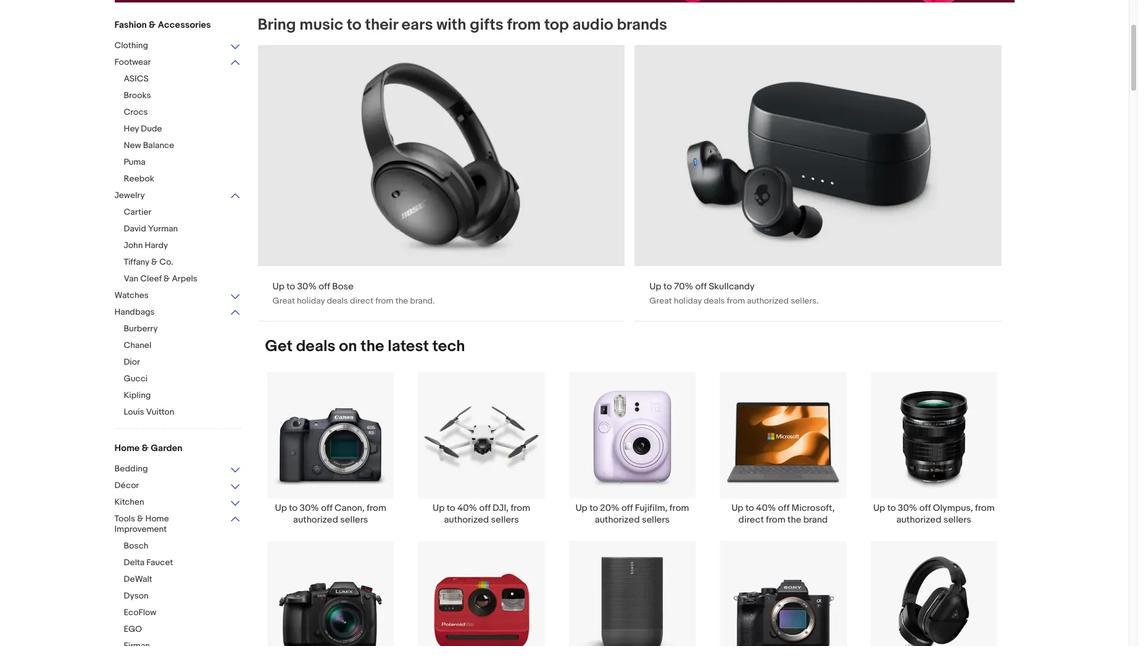 Task type: describe. For each thing, give the bounding box(es) containing it.
improvement
[[115, 524, 167, 535]]

brooks link
[[124, 90, 250, 102]]

accessories
[[158, 19, 211, 31]]

new balance link
[[124, 140, 250, 152]]

none text field inside main content
[[635, 45, 1002, 321]]

0 vertical spatial home
[[115, 443, 140, 454]]

on
[[339, 337, 357, 356]]

direct inside up to 30% off bose great holiday deals direct from the brand.
[[350, 296, 374, 306]]

tools
[[115, 514, 135, 524]]

bring
[[258, 15, 296, 35]]

deals for bose
[[327, 296, 348, 306]]

holiday for 30%
[[297, 296, 325, 306]]

off for olympus,
[[920, 503, 931, 514]]

home & garden
[[115, 443, 182, 454]]

authorized for up to 40% off dji, from authorized sellers
[[444, 514, 489, 526]]

hey dude link
[[124, 123, 250, 135]]

gucci link
[[124, 374, 250, 385]]

bosch link
[[124, 541, 250, 553]]

brand.
[[410, 296, 435, 306]]

jewelry button
[[115, 190, 241, 202]]

up for up to 30% off olympus, from authorized sellers
[[874, 503, 886, 514]]

chanel
[[124, 340, 151, 351]]

up to 40% off microsoft, direct from the brand link
[[708, 372, 859, 526]]

ecoflow
[[124, 608, 156, 618]]

authorized for up to 30% off olympus, from authorized sellers
[[897, 514, 942, 526]]

music
[[300, 15, 343, 35]]

up to 30% off canon, from authorized sellers link
[[255, 372, 406, 526]]

cleef
[[140, 274, 162, 284]]

new
[[124, 140, 141, 151]]

to for up to 70% off skullcandy great holiday deals from authorized sellers.
[[664, 281, 672, 293]]

john
[[124, 240, 143, 251]]

dior
[[124, 357, 140, 367]]

sellers.
[[791, 296, 819, 306]]

balance
[[143, 140, 174, 151]]

watches button
[[115, 290, 241, 302]]

co.
[[159, 257, 173, 267]]

up for up to 70% off skullcandy great holiday deals from authorized sellers.
[[650, 281, 662, 293]]

great for up to 70% off skullcandy
[[650, 296, 672, 306]]

latest
[[388, 337, 429, 356]]

david yurman link
[[124, 224, 250, 235]]

delta faucet link
[[124, 558, 250, 569]]

& for garden
[[142, 443, 149, 454]]

van
[[124, 274, 138, 284]]

deals left on
[[296, 337, 336, 356]]

with
[[437, 15, 467, 35]]

delta
[[124, 558, 145, 568]]

from inside up to 30% off canon, from authorized sellers
[[367, 503, 387, 514]]

from inside up to 40% off dji, from authorized sellers
[[511, 503, 531, 514]]

olympus,
[[933, 503, 973, 514]]

arpels
[[172, 274, 198, 284]]

dji,
[[493, 503, 509, 514]]

the inside up to 30% off bose great holiday deals direct from the brand.
[[396, 296, 408, 306]]

cartier link
[[124, 207, 250, 219]]

off for skullcandy
[[696, 281, 707, 293]]

off for microsoft,
[[778, 503, 790, 514]]

reebok link
[[124, 174, 250, 185]]

clothing button
[[115, 40, 241, 52]]

bedding décor kitchen
[[115, 464, 148, 508]]

off for canon,
[[321, 503, 333, 514]]

from inside up to 20% off fujifilm, from authorized sellers
[[670, 503, 689, 514]]

up to 40% off microsoft, direct from the brand
[[732, 503, 835, 526]]

up for up to 40% off dji, from authorized sellers
[[433, 503, 445, 514]]

clothing footwear asics brooks crocs hey dude new balance puma reebok jewelry cartier david yurman john hardy tiffany & co. van cleef & arpels watches handbags burberry chanel dior gucci kipling louis vuitton
[[115, 40, 198, 417]]

30% for bose
[[297, 281, 317, 293]]

40% for from
[[756, 503, 776, 514]]

dude
[[141, 123, 162, 134]]

vuitton
[[146, 407, 174, 417]]

jewelry
[[115, 190, 145, 201]]

watches
[[115, 290, 149, 301]]

dyson link
[[124, 591, 250, 603]]

tiffany & co. link
[[124, 257, 250, 269]]

authorized for up to 30% off canon, from authorized sellers
[[293, 514, 338, 526]]

sellers for canon,
[[340, 514, 368, 526]]

hey
[[124, 123, 139, 134]]

clothing
[[115, 40, 148, 51]]

asics link
[[124, 73, 250, 85]]

brooks
[[124, 90, 151, 101]]

kitchen button
[[115, 497, 241, 509]]

authorized for up to 20% off fujifilm, from authorized sellers
[[595, 514, 640, 526]]

none text field inside main content
[[258, 45, 625, 321]]

reebok
[[124, 174, 154, 184]]

tiffany
[[124, 257, 149, 267]]

brand
[[804, 514, 828, 526]]

bedding button
[[115, 464, 241, 475]]

tools & home improvement button
[[115, 514, 241, 536]]

up to 30% off bose great holiday deals direct from the brand.
[[273, 281, 435, 306]]

to for up to 30% off bose great holiday deals direct from the brand.
[[287, 281, 295, 293]]

up for up to 20% off fujifilm, from authorized sellers
[[576, 503, 588, 514]]

home inside the tools & home improvement
[[145, 514, 169, 524]]

up to 30% off olympus, from authorized sellers
[[874, 503, 995, 526]]

gifts
[[470, 15, 504, 35]]

bosch
[[124, 541, 148, 551]]

& for accessories
[[149, 19, 156, 31]]

dewalt link
[[124, 574, 250, 586]]

skullcandy
[[709, 281, 755, 293]]

tools & home improvement
[[115, 514, 169, 535]]



Task type: locate. For each thing, give the bounding box(es) containing it.
fashion
[[115, 19, 147, 31]]

30% inside up to 30% off canon, from authorized sellers
[[300, 503, 319, 514]]

off
[[319, 281, 330, 293], [696, 281, 707, 293], [321, 503, 333, 514], [479, 503, 491, 514], [622, 503, 633, 514], [778, 503, 790, 514], [920, 503, 931, 514]]

1 horizontal spatial the
[[396, 296, 408, 306]]

holiday for 70%
[[674, 296, 702, 306]]

to inside up to 30% off bose great holiday deals direct from the brand.
[[287, 281, 295, 293]]

from left top
[[507, 15, 541, 35]]

home
[[115, 443, 140, 454], [145, 514, 169, 524]]

bosch delta faucet dewalt dyson ecoflow ego
[[124, 541, 173, 635]]

from right fujifilm, at right
[[670, 503, 689, 514]]

great for up to 30% off bose
[[273, 296, 295, 306]]

off for fujifilm,
[[622, 503, 633, 514]]

1 holiday from the left
[[297, 296, 325, 306]]

off inside up to 40% off microsoft, direct from the brand
[[778, 503, 790, 514]]

main content containing bring music to their ears with gifts from top audio brands
[[250, 15, 1015, 646]]

2 great from the left
[[650, 296, 672, 306]]

cartier
[[124, 207, 151, 217]]

to inside up to 40% off microsoft, direct from the brand
[[746, 503, 754, 514]]

kipling link
[[124, 390, 250, 402]]

None text field
[[258, 45, 625, 321]]

chanel link
[[124, 340, 250, 352]]

from right olympus,
[[976, 503, 995, 514]]

off inside up to 40% off dji, from authorized sellers
[[479, 503, 491, 514]]

from left brand. on the top left
[[376, 296, 394, 306]]

gucci
[[124, 374, 148, 384]]

off inside up to 30% off bose great holiday deals direct from the brand.
[[319, 281, 330, 293]]

0 horizontal spatial great
[[273, 296, 295, 306]]

the
[[396, 296, 408, 306], [361, 337, 384, 356], [788, 514, 802, 526]]

2 vertical spatial the
[[788, 514, 802, 526]]

ears
[[402, 15, 433, 35]]

authorized inside up to 30% off olympus, from authorized sellers
[[897, 514, 942, 526]]

handbags
[[115, 307, 155, 317]]

crocs
[[124, 107, 148, 117]]

up to 70% off skullcandy great holiday deals from authorized sellers.
[[650, 281, 819, 306]]

3 sellers from the left
[[642, 514, 670, 526]]

ego
[[124, 624, 142, 635]]

home up bedding
[[115, 443, 140, 454]]

& right tools
[[137, 514, 143, 524]]

off inside up to 70% off skullcandy great holiday deals from authorized sellers.
[[696, 281, 707, 293]]

microsoft,
[[792, 503, 835, 514]]

to for up to 30% off olympus, from authorized sellers
[[888, 503, 896, 514]]

to for up to 30% off canon, from authorized sellers
[[289, 503, 298, 514]]

40% for authorized
[[458, 503, 477, 514]]

authorized inside up to 40% off dji, from authorized sellers
[[444, 514, 489, 526]]

up for up to 40% off microsoft, direct from the brand
[[732, 503, 744, 514]]

to inside up to 30% off canon, from authorized sellers
[[289, 503, 298, 514]]

4 sellers from the left
[[944, 514, 972, 526]]

30% for canon,
[[300, 503, 319, 514]]

footwear button
[[115, 57, 241, 69]]

& right fashion
[[149, 19, 156, 31]]

from inside up to 30% off bose great holiday deals direct from the brand.
[[376, 296, 394, 306]]

40% left dji,
[[458, 503, 477, 514]]

louis
[[124, 407, 144, 417]]

to inside up to 30% off olympus, from authorized sellers
[[888, 503, 896, 514]]

deals inside up to 70% off skullcandy great holiday deals from authorized sellers.
[[704, 296, 725, 306]]

off left dji,
[[479, 503, 491, 514]]

2 horizontal spatial the
[[788, 514, 802, 526]]

up to 40% off dji, from authorized sellers
[[433, 503, 531, 526]]

up to 30% off olympus, from authorized sellers link
[[859, 372, 1010, 526]]

bedding
[[115, 464, 148, 474]]

ego link
[[124, 624, 250, 636]]

none text field containing up to 70% off skullcandy
[[635, 45, 1002, 321]]

to for up to 20% off fujifilm, from authorized sellers
[[590, 503, 598, 514]]

garden
[[151, 443, 182, 454]]

1 vertical spatial direct
[[739, 514, 764, 526]]

40%
[[458, 503, 477, 514], [756, 503, 776, 514]]

puma link
[[124, 157, 250, 169]]

1 great from the left
[[273, 296, 295, 306]]

40% left microsoft,
[[756, 503, 776, 514]]

the left brand. on the top left
[[396, 296, 408, 306]]

ecoflow link
[[124, 608, 250, 619]]

sellers inside up to 30% off canon, from authorized sellers
[[340, 514, 368, 526]]

to for up to 40% off microsoft, direct from the brand
[[746, 503, 754, 514]]

authorized
[[747, 296, 789, 306], [293, 514, 338, 526], [444, 514, 489, 526], [595, 514, 640, 526], [897, 514, 942, 526]]

30% inside up to 30% off bose great holiday deals direct from the brand.
[[297, 281, 317, 293]]

0 horizontal spatial the
[[361, 337, 384, 356]]

30% left canon,
[[300, 503, 319, 514]]

holiday
[[297, 296, 325, 306], [674, 296, 702, 306]]

up inside up to 70% off skullcandy great holiday deals from authorized sellers.
[[650, 281, 662, 293]]

fashion & accessories
[[115, 19, 211, 31]]

yurman
[[148, 224, 178, 234]]

0 vertical spatial the
[[396, 296, 408, 306]]

0 horizontal spatial home
[[115, 443, 140, 454]]

70%
[[674, 281, 694, 293]]

deals down bose
[[327, 296, 348, 306]]

canon,
[[335, 503, 365, 514]]

& inside the tools & home improvement
[[137, 514, 143, 524]]

to for up to 40% off dji, from authorized sellers
[[447, 503, 455, 514]]

none text field containing up to 30% off bose
[[258, 45, 625, 321]]

up to 20% off fujifilm, from authorized sellers link
[[557, 372, 708, 526]]

authorized inside up to 30% off canon, from authorized sellers
[[293, 514, 338, 526]]

the inside up to 40% off microsoft, direct from the brand
[[788, 514, 802, 526]]

1 horizontal spatial home
[[145, 514, 169, 524]]

2 40% from the left
[[756, 503, 776, 514]]

burberry
[[124, 324, 158, 334]]

dior link
[[124, 357, 250, 369]]

off right 20%
[[622, 503, 633, 514]]

off inside up to 20% off fujifilm, from authorized sellers
[[622, 503, 633, 514]]

from inside up to 70% off skullcandy great holiday deals from authorized sellers.
[[727, 296, 745, 306]]

deals
[[327, 296, 348, 306], [704, 296, 725, 306], [296, 337, 336, 356]]

off for dji,
[[479, 503, 491, 514]]

tech
[[433, 337, 465, 356]]

& left co.
[[151, 257, 158, 267]]

up inside up to 30% off bose great holiday deals direct from the brand.
[[273, 281, 285, 293]]

from right canon,
[[367, 503, 387, 514]]

direct
[[350, 296, 374, 306], [739, 514, 764, 526]]

from left microsoft,
[[766, 514, 786, 526]]

1 horizontal spatial direct
[[739, 514, 764, 526]]

1 sellers from the left
[[340, 514, 368, 526]]

authorized inside up to 20% off fujifilm, from authorized sellers
[[595, 514, 640, 526]]

home down kitchen dropdown button
[[145, 514, 169, 524]]

sellers inside up to 30% off olympus, from authorized sellers
[[944, 514, 972, 526]]

2 holiday from the left
[[674, 296, 702, 306]]

off right 70%
[[696, 281, 707, 293]]

up to 20% off fujifilm, from authorized sellers
[[576, 503, 689, 526]]

hardy
[[145, 240, 168, 251]]

to inside up to 40% off dji, from authorized sellers
[[447, 503, 455, 514]]

crocs link
[[124, 107, 250, 119]]

&
[[149, 19, 156, 31], [151, 257, 158, 267], [164, 274, 170, 284], [142, 443, 149, 454], [137, 514, 143, 524]]

up
[[273, 281, 285, 293], [650, 281, 662, 293], [275, 503, 287, 514], [433, 503, 445, 514], [576, 503, 588, 514], [732, 503, 744, 514], [874, 503, 886, 514]]

1 horizontal spatial great
[[650, 296, 672, 306]]

& right cleef
[[164, 274, 170, 284]]

None text field
[[635, 45, 1002, 321]]

off inside up to 30% off canon, from authorized sellers
[[321, 503, 333, 514]]

burberry link
[[124, 324, 250, 335]]

kitchen
[[115, 497, 144, 508]]

louis vuitton link
[[124, 407, 250, 419]]

sellers inside up to 40% off dji, from authorized sellers
[[491, 514, 519, 526]]

holiday inside up to 70% off skullcandy great holiday deals from authorized sellers.
[[674, 296, 702, 306]]

up to 30% off canon, from authorized sellers
[[275, 503, 387, 526]]

up inside up to 40% off dji, from authorized sellers
[[433, 503, 445, 514]]

1 vertical spatial home
[[145, 514, 169, 524]]

30% left olympus,
[[898, 503, 918, 514]]

dyson
[[124, 591, 149, 601]]

sellers for fujifilm,
[[642, 514, 670, 526]]

to inside up to 70% off skullcandy great holiday deals from authorized sellers.
[[664, 281, 672, 293]]

deals for skullcandy
[[704, 296, 725, 306]]

dewalt
[[124, 574, 152, 585]]

authorized inside up to 70% off skullcandy great holiday deals from authorized sellers.
[[747, 296, 789, 306]]

1 horizontal spatial holiday
[[674, 296, 702, 306]]

up inside up to 30% off olympus, from authorized sellers
[[874, 503, 886, 514]]

1 horizontal spatial 40%
[[756, 503, 776, 514]]

décor button
[[115, 480, 241, 492]]

main content
[[250, 15, 1015, 646]]

the left brand
[[788, 514, 802, 526]]

& for home
[[137, 514, 143, 524]]

bring music to their ears with gifts from top audio brands
[[258, 15, 668, 35]]

kipling
[[124, 390, 151, 401]]

30% left bose
[[297, 281, 317, 293]]

footwear
[[115, 57, 151, 67]]

0 horizontal spatial holiday
[[297, 296, 325, 306]]

from right dji,
[[511, 503, 531, 514]]

off left canon,
[[321, 503, 333, 514]]

the right on
[[361, 337, 384, 356]]

sellers for dji,
[[491, 514, 519, 526]]

up for up to 30% off bose great holiday deals direct from the brand.
[[273, 281, 285, 293]]

great inside up to 70% off skullcandy great holiday deals from authorized sellers.
[[650, 296, 672, 306]]

from down skullcandy
[[727, 296, 745, 306]]

sellers inside up to 20% off fujifilm, from authorized sellers
[[642, 514, 670, 526]]

david
[[124, 224, 146, 234]]

0 vertical spatial direct
[[350, 296, 374, 306]]

décor
[[115, 480, 139, 491]]

puma
[[124, 157, 146, 167]]

off inside up to 30% off olympus, from authorized sellers
[[920, 503, 931, 514]]

1 vertical spatial the
[[361, 337, 384, 356]]

deals inside up to 30% off bose great holiday deals direct from the brand.
[[327, 296, 348, 306]]

fujifilm,
[[635, 503, 668, 514]]

their
[[365, 15, 398, 35]]

30% inside up to 30% off olympus, from authorized sellers
[[898, 503, 918, 514]]

off left bose
[[319, 281, 330, 293]]

0 horizontal spatial direct
[[350, 296, 374, 306]]

30% for olympus,
[[898, 503, 918, 514]]

up inside up to 20% off fujifilm, from authorized sellers
[[576, 503, 588, 514]]

audio
[[573, 15, 614, 35]]

get
[[265, 337, 293, 356]]

40% inside up to 40% off dji, from authorized sellers
[[458, 503, 477, 514]]

holiday inside up to 30% off bose great holiday deals direct from the brand.
[[297, 296, 325, 306]]

direct inside up to 40% off microsoft, direct from the brand
[[739, 514, 764, 526]]

& left garden on the bottom left of the page
[[142, 443, 149, 454]]

brands
[[617, 15, 668, 35]]

from inside up to 30% off olympus, from authorized sellers
[[976, 503, 995, 514]]

up to 40% off dji, from authorized sellers link
[[406, 372, 557, 526]]

off left microsoft,
[[778, 503, 790, 514]]

0 horizontal spatial 40%
[[458, 503, 477, 514]]

up inside up to 40% off microsoft, direct from the brand
[[732, 503, 744, 514]]

from inside up to 40% off microsoft, direct from the brand
[[766, 514, 786, 526]]

list containing up to 30% off canon, from authorized sellers
[[250, 372, 1015, 646]]

up for up to 30% off canon, from authorized sellers
[[275, 503, 287, 514]]

handbags button
[[115, 307, 241, 319]]

get deals on the latest tech
[[265, 337, 465, 356]]

to inside up to 20% off fujifilm, from authorized sellers
[[590, 503, 598, 514]]

2 sellers from the left
[[491, 514, 519, 526]]

sellers for olympus,
[[944, 514, 972, 526]]

van cleef & arpels link
[[124, 274, 250, 285]]

list
[[250, 372, 1015, 646]]

top
[[545, 15, 569, 35]]

40% inside up to 40% off microsoft, direct from the brand
[[756, 503, 776, 514]]

up inside up to 30% off canon, from authorized sellers
[[275, 503, 287, 514]]

1 40% from the left
[[458, 503, 477, 514]]

john hardy link
[[124, 240, 250, 252]]

off for bose
[[319, 281, 330, 293]]

deals down skullcandy
[[704, 296, 725, 306]]

great inside up to 30% off bose great holiday deals direct from the brand.
[[273, 296, 295, 306]]

faucet
[[147, 558, 173, 568]]

sellers
[[340, 514, 368, 526], [491, 514, 519, 526], [642, 514, 670, 526], [944, 514, 972, 526]]

off left olympus,
[[920, 503, 931, 514]]

30%
[[297, 281, 317, 293], [300, 503, 319, 514], [898, 503, 918, 514]]



Task type: vqa. For each thing, say whether or not it's contained in the screenshot.
Brooks
yes



